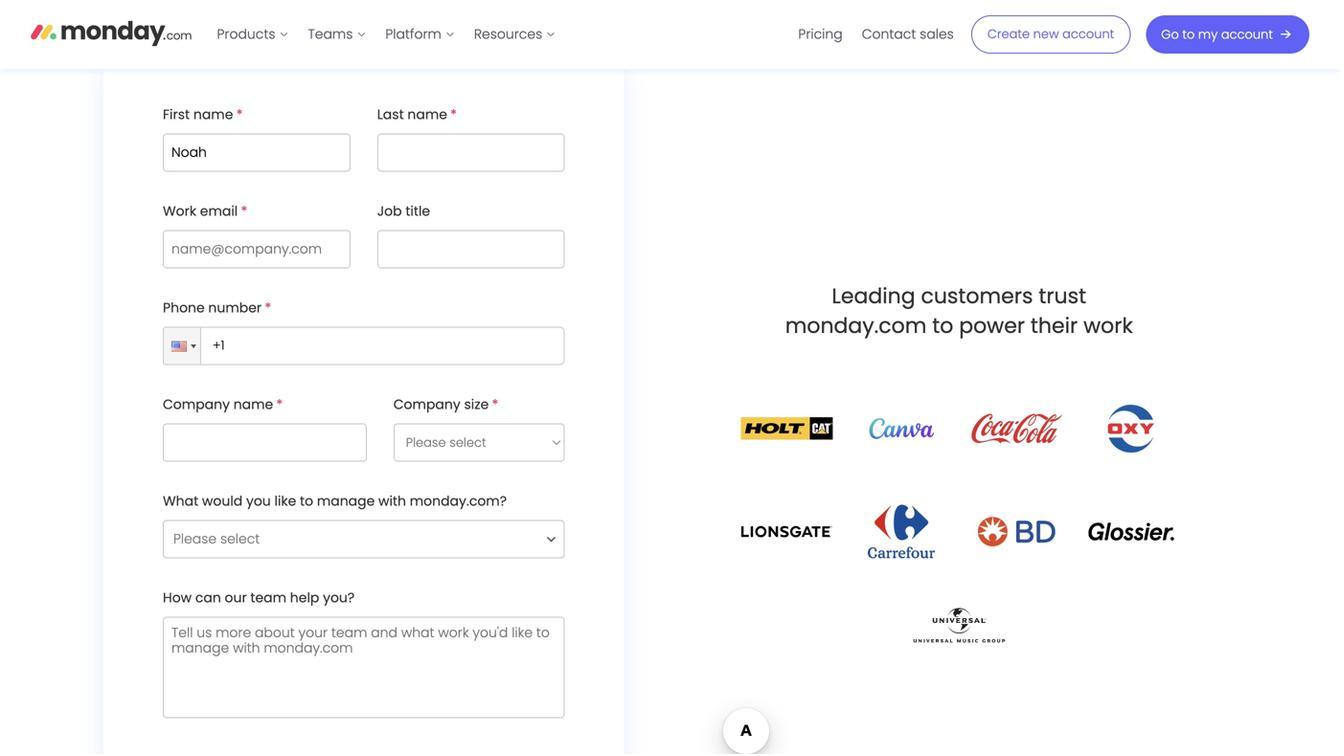 Task type: vqa. For each thing, say whether or not it's contained in the screenshot.
"list" containing Pricing
yes



Task type: describe. For each thing, give the bounding box(es) containing it.
teams
[[308, 25, 353, 44]]

company name
[[163, 396, 273, 414]]

size
[[464, 396, 489, 414]]

name for company name
[[233, 396, 273, 414]]

phone number
[[163, 299, 262, 317]]

job
[[377, 202, 402, 221]]

please
[[173, 530, 217, 549]]

leading customers trust monday.com to power their work
[[785, 282, 1133, 340]]

contact
[[862, 25, 916, 44]]

products link
[[207, 19, 298, 50]]

work
[[163, 202, 196, 221]]

create new account
[[987, 25, 1114, 43]]

bd image
[[971, 511, 1063, 554]]

products
[[217, 25, 275, 44]]

lionsgate image
[[741, 521, 833, 544]]

resources link
[[464, 19, 565, 50]]

Company name text field
[[163, 424, 367, 462]]

company for company size
[[393, 396, 460, 414]]

our
[[225, 589, 247, 608]]

list containing products
[[207, 0, 565, 69]]

coca cola image
[[971, 404, 1063, 454]]

monday.com logo image
[[31, 12, 192, 53]]

to inside button
[[1182, 26, 1195, 43]]

to for leading customers trust monday.com to power their work
[[932, 311, 953, 340]]

resources
[[474, 25, 542, 44]]

holtcat image
[[741, 417, 833, 440]]

what
[[163, 492, 198, 511]]

last name
[[377, 105, 447, 124]]

how
[[163, 589, 192, 608]]

my
[[1198, 26, 1218, 43]]

team
[[250, 589, 286, 608]]

manage
[[317, 492, 375, 511]]

universal music group image
[[913, 609, 1005, 643]]

How can our team help you? text field
[[163, 617, 565, 719]]

platform link
[[376, 19, 464, 50]]

main element
[[207, 0, 1309, 69]]

email
[[200, 202, 238, 221]]

go to my account button
[[1146, 15, 1309, 54]]

Job title text field
[[377, 230, 565, 269]]

job title
[[377, 202, 430, 221]]

name for last name
[[407, 105, 447, 124]]

contact sales
[[862, 25, 954, 44]]

create
[[987, 25, 1030, 43]]

monday.com
[[785, 311, 927, 340]]

teams link
[[298, 19, 376, 50]]

help
[[290, 589, 319, 608]]

first name
[[163, 105, 233, 124]]

new
[[1033, 25, 1059, 43]]

sales
[[920, 25, 954, 44]]



Task type: locate. For each thing, give the bounding box(es) containing it.
1 company from the left
[[163, 396, 230, 414]]

account right my
[[1221, 26, 1273, 43]]

platform
[[385, 25, 441, 44]]

account inside go to my account button
[[1221, 26, 1273, 43]]

number
[[208, 299, 262, 317]]

would
[[202, 492, 243, 511]]

like
[[274, 492, 296, 511]]

to right like
[[300, 492, 313, 511]]

pricing
[[798, 25, 843, 44]]

name right first at the top left of the page
[[193, 105, 233, 124]]

name
[[193, 105, 233, 124], [407, 105, 447, 124], [233, 396, 273, 414]]

1 horizontal spatial to
[[932, 311, 953, 340]]

to inside leading customers trust monday.com to power their work
[[932, 311, 953, 340]]

trust
[[1039, 282, 1086, 311]]

carrefour image
[[868, 505, 935, 559]]

Work email email field
[[163, 230, 350, 269]]

work
[[1083, 311, 1133, 340]]

2 company from the left
[[393, 396, 460, 414]]

2 vertical spatial to
[[300, 492, 313, 511]]

to for what would you like to manage with monday.com?
[[300, 492, 313, 511]]

title
[[405, 202, 430, 221]]

how can our team help you?
[[163, 589, 355, 608]]

0 vertical spatial to
[[1182, 26, 1195, 43]]

please select
[[173, 530, 260, 549]]

1 horizontal spatial account
[[1221, 26, 1273, 43]]

name for first name
[[193, 105, 233, 124]]

name right last on the left top of the page
[[407, 105, 447, 124]]

canva image
[[856, 418, 948, 440]]

united states: + 1 image
[[191, 345, 196, 349]]

1 (702) 123-4567 telephone field
[[196, 327, 565, 365]]

1 horizontal spatial company
[[393, 396, 460, 414]]

to right go on the top of page
[[1182, 26, 1195, 43]]

go to my account
[[1161, 26, 1273, 43]]

first
[[163, 105, 190, 124]]

monday.com?
[[410, 492, 507, 511]]

to down customers
[[932, 311, 953, 340]]

account inside create new account button
[[1062, 25, 1114, 43]]

last
[[377, 105, 404, 124]]

oxy image
[[1103, 402, 1159, 456]]

0 horizontal spatial list
[[207, 0, 565, 69]]

company size
[[393, 396, 489, 414]]

you
[[246, 492, 271, 511]]

to
[[1182, 26, 1195, 43], [932, 311, 953, 340], [300, 492, 313, 511]]

Last name text field
[[377, 134, 565, 172]]

list containing pricing
[[789, 0, 963, 69]]

account right new
[[1062, 25, 1114, 43]]

can
[[195, 589, 221, 608]]

glossier image
[[1085, 523, 1177, 542]]

you?
[[323, 589, 355, 608]]

company for company name
[[163, 396, 230, 414]]

name up company name text field
[[233, 396, 273, 414]]

0 horizontal spatial to
[[300, 492, 313, 511]]

their
[[1031, 311, 1078, 340]]

company
[[163, 396, 230, 414], [393, 396, 460, 414]]

company down united states: + 1 icon
[[163, 396, 230, 414]]

go
[[1161, 26, 1179, 43]]

list
[[207, 0, 565, 69], [789, 0, 963, 69]]

1 horizontal spatial list
[[789, 0, 963, 69]]

account
[[1062, 25, 1114, 43], [1221, 26, 1273, 43]]

0 horizontal spatial company
[[163, 396, 230, 414]]

1 list from the left
[[207, 0, 565, 69]]

2 list from the left
[[789, 0, 963, 69]]

0 horizontal spatial account
[[1062, 25, 1114, 43]]

contact sales button
[[852, 19, 963, 50]]

select
[[220, 530, 260, 549]]

pricing link
[[789, 19, 852, 50]]

customers
[[921, 282, 1033, 311]]

leading
[[832, 282, 915, 311]]

work email
[[163, 202, 238, 221]]

what would you like to manage with monday.com?
[[163, 492, 507, 511]]

with
[[378, 492, 406, 511]]

power
[[959, 311, 1025, 340]]

2 horizontal spatial to
[[1182, 26, 1195, 43]]

phone
[[163, 299, 205, 317]]

1 vertical spatial to
[[932, 311, 953, 340]]

create new account button
[[971, 15, 1131, 54]]

company left size on the left of the page
[[393, 396, 460, 414]]

First name text field
[[163, 134, 350, 172]]



